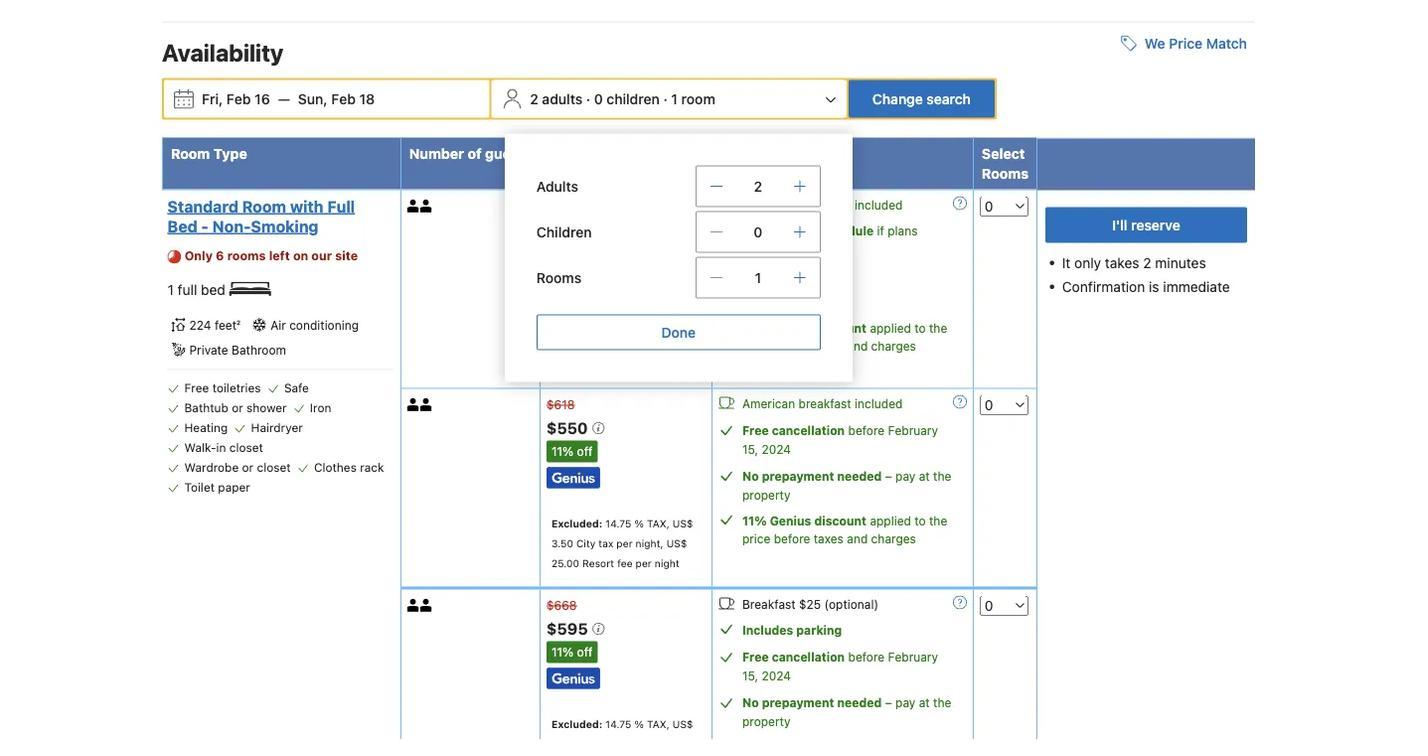 Task type: locate. For each thing, give the bounding box(es) containing it.
1 vertical spatial applied
[[870, 514, 911, 528]]

heating
[[184, 421, 228, 435]]

resort
[[583, 358, 614, 370], [583, 557, 614, 569]]

excluded: down $595
[[552, 718, 603, 730]]

2 – pay at the property from the top
[[742, 696, 952, 729]]

american
[[742, 198, 795, 212], [742, 397, 795, 411]]

1 up 'pay'
[[755, 269, 762, 286]]

1 vertical spatial breakfast
[[799, 397, 852, 411]]

guests
[[485, 145, 532, 161]]

taxes
[[814, 340, 844, 354], [814, 532, 844, 546]]

0 vertical spatial american breakfast included
[[742, 198, 903, 212]]

bed
[[167, 217, 198, 235]]

1 american breakfast included from the top
[[742, 198, 903, 212]]

2 14.75 % tax, us$ 3.50 city tax per night, us$ 25.00 resort fee per night from the top
[[552, 517, 693, 569]]

0 vertical spatial room
[[171, 145, 210, 161]]

1 applied from the top
[[870, 322, 911, 336]]

1 off from the top
[[577, 445, 593, 459]]

11%
[[742, 322, 767, 336], [552, 445, 574, 459], [742, 514, 767, 528], [552, 646, 574, 659]]

2 inside button
[[530, 90, 539, 107]]

0 vertical spatial –
[[885, 470, 892, 483]]

0 vertical spatial free cancellation
[[742, 424, 845, 438]]

0 vertical spatial 11% off
[[552, 445, 593, 459]]

rooms
[[227, 248, 266, 263]]

room type
[[171, 145, 247, 161]]

city inside 14.75 % tax, us$ 3.50 city tax per night, us
[[576, 738, 596, 741]]

2 vertical spatial tax
[[599, 738, 614, 741]]

1 vertical spatial excluded:
[[552, 517, 603, 529]]

2 left adults
[[530, 90, 539, 107]]

occupancy image
[[420, 199, 433, 212], [420, 398, 433, 411]]

cancellation
[[772, 424, 845, 438], [772, 651, 845, 664]]

0 vertical spatial applied
[[870, 322, 911, 336]]

flexible to reschedule
[[742, 224, 874, 238]]

toilet paper
[[184, 481, 250, 495]]

fee for $457
[[617, 358, 633, 370]]

1 pay from the top
[[896, 470, 916, 483]]

2 at from the top
[[919, 696, 930, 710]]

% for $457
[[635, 318, 644, 330]]

1 11% off. you're getting a reduced rate because this property is offering a discount.. element from the top
[[547, 441, 598, 463]]

2 vertical spatial free
[[742, 651, 769, 664]]

25.00 up $668
[[552, 557, 580, 569]]

night, inside 14.75 % tax, us$ 3.50 city tax per night, us
[[636, 738, 664, 741]]

2 vertical spatial 2
[[1143, 254, 1152, 271]]

0 vertical spatial 14.75 % tax, us$ 3.50 city tax per night, us$ 25.00 resort fee per night
[[552, 318, 693, 370]]

3 tax from the top
[[599, 738, 614, 741]]

american breakfast included for cancellation
[[742, 397, 903, 411]]

applied up (optional) at the bottom of page
[[870, 514, 911, 528]]

1 vertical spatial cancellation
[[772, 651, 845, 664]]

–
[[885, 470, 892, 483], [885, 696, 892, 710]]

room up smoking
[[242, 197, 286, 216]]

closet down hairdryer
[[257, 461, 291, 475]]

excluded: up $618 on the bottom of page
[[552, 318, 603, 330]]

pay in advance
[[742, 296, 826, 309]]

before february 15, 2024
[[742, 424, 938, 457], [742, 651, 938, 683]]

price down 'pay'
[[742, 340, 771, 354]]

city for $550
[[576, 537, 596, 549]]

american for free
[[742, 397, 795, 411]]

1 % from the top
[[635, 318, 644, 330]]

1 3.50 from the top
[[552, 338, 573, 350]]

or up paper
[[242, 461, 254, 475]]

non- right -
[[212, 217, 251, 235]]

2 11% genius discount from the top
[[742, 514, 867, 528]]

more details on meals and payment options image
[[953, 196, 967, 210]]

in
[[766, 296, 776, 309], [216, 441, 226, 455]]

14.75 % tax, us$ 3.50 city tax per night, us$ 25.00 resort fee per night up $668
[[552, 517, 693, 569]]

children
[[607, 90, 660, 107]]

11% off down $595
[[552, 646, 593, 659]]

in up wardrobe
[[216, 441, 226, 455]]

• left 'pay'
[[724, 297, 729, 311]]

0 horizontal spatial 1
[[167, 281, 174, 298]]

applied
[[870, 322, 911, 336], [870, 514, 911, 528]]

feb left 18 on the left top
[[331, 90, 356, 107]]

safe
[[284, 381, 309, 395]]

occupancy image
[[407, 199, 420, 212], [407, 398, 420, 411], [407, 599, 420, 612], [420, 599, 433, 612]]

1 vertical spatial 11% off. you're getting a reduced rate because this property is offering a discount.. element
[[547, 642, 598, 663]]

2 vertical spatial 3.50
[[552, 738, 573, 741]]

1 · from the left
[[586, 90, 591, 107]]

1 – from the top
[[885, 470, 892, 483]]

if
[[877, 224, 884, 238]]

1 vertical spatial or
[[242, 461, 254, 475]]

or for wardrobe
[[242, 461, 254, 475]]

2 city from the top
[[576, 537, 596, 549]]

2 up 'flexible'
[[754, 178, 763, 194]]

1 11% off from the top
[[552, 445, 593, 459]]

0 vertical spatial included
[[855, 198, 903, 212]]

match
[[1206, 35, 1247, 51]]

1 15, from the top
[[742, 443, 759, 457]]

$668
[[547, 599, 577, 613]]

14.75 % tax, us$ 3.50 city tax per night, us$ 25.00 resort fee per night up $618 on the bottom of page
[[552, 318, 693, 370]]

immediate
[[1163, 278, 1230, 295]]

city for $595
[[576, 738, 596, 741]]

2 and from the top
[[847, 532, 868, 546]]

1 14.75 from the top
[[606, 318, 632, 330]]

us$ inside 14.75 % tax, us$ 3.50 city tax per night, us
[[673, 718, 693, 730]]

non- up 'pay'
[[742, 269, 772, 283]]

2 horizontal spatial 2
[[1143, 254, 1152, 271]]

or
[[232, 401, 243, 415], [242, 461, 254, 475]]

parking
[[797, 624, 842, 638]]

2 before february 15, 2024 from the top
[[742, 651, 938, 683]]

i'll reserve button
[[1046, 207, 1247, 243]]

2 taxes from the top
[[814, 532, 844, 546]]

• for non-refundable
[[724, 269, 729, 283]]

2 adults · 0 children · 1 room button
[[493, 80, 845, 118]]

1 horizontal spatial rooms
[[982, 165, 1029, 181]]

genius
[[770, 322, 811, 336], [770, 514, 811, 528]]

non- inside the standard room with full bed - non-smoking
[[212, 217, 251, 235]]

0 vertical spatial •
[[724, 269, 729, 283]]

2 % from the top
[[635, 517, 644, 529]]

0 vertical spatial 2
[[530, 90, 539, 107]]

2 · from the left
[[663, 90, 668, 107]]

2 3.50 from the top
[[552, 537, 573, 549]]

included for before
[[855, 397, 903, 411]]

closet for wardrobe or closet
[[257, 461, 291, 475]]

tax,
[[647, 318, 670, 330], [647, 517, 670, 529], [647, 718, 670, 730]]

1 resort from the top
[[583, 358, 614, 370]]

0 vertical spatial before february 15, 2024
[[742, 424, 938, 457]]

3 tax, from the top
[[647, 718, 670, 730]]

1 vertical spatial –
[[885, 696, 892, 710]]

2 resort from the top
[[583, 557, 614, 569]]

11% down 'pay'
[[742, 322, 767, 336]]

2 vertical spatial 14.75
[[606, 718, 632, 730]]

1 vertical spatial tax
[[599, 537, 614, 549]]

2 vertical spatial night,
[[636, 738, 664, 741]]

0 vertical spatial applied to the price before taxes and charges
[[742, 322, 948, 354]]

2 occupancy image from the top
[[420, 398, 433, 411]]

25.00 up $618 on the bottom of page
[[552, 358, 580, 370]]

or for bathtub
[[232, 401, 243, 415]]

2 for 2 adults · 0 children · 1 room
[[530, 90, 539, 107]]

free
[[184, 381, 209, 395], [742, 424, 769, 438], [742, 651, 769, 664]]

11% off. you're getting a reduced rate because this property is offering a discount.. element for $595
[[547, 642, 598, 663]]

2 american breakfast included from the top
[[742, 397, 903, 411]]

11% off
[[552, 445, 593, 459], [552, 646, 593, 659]]

1 vertical spatial off
[[577, 646, 593, 659]]

0 vertical spatial charges
[[871, 340, 916, 354]]

1 vertical spatial night,
[[636, 537, 664, 549]]

tax for $595
[[599, 738, 614, 741]]

1 and from the top
[[847, 340, 868, 354]]

0 horizontal spatial rooms
[[537, 269, 582, 286]]

1 vertical spatial •
[[724, 297, 729, 311]]

11% down $595
[[552, 646, 574, 659]]

toilet
[[184, 481, 215, 495]]

0 vertical spatial resort
[[583, 358, 614, 370]]

taxes down advance
[[814, 340, 844, 354]]

breakfast
[[799, 198, 852, 212], [799, 397, 852, 411]]

1 breakfast from the top
[[799, 198, 852, 212]]

1 horizontal spatial room
[[242, 197, 286, 216]]

per
[[617, 338, 633, 350], [636, 358, 652, 370], [617, 537, 633, 549], [636, 557, 652, 569], [617, 738, 633, 741]]

0 vertical spatial taxes
[[814, 340, 844, 354]]

1 vertical spatial 11% genius discount
[[742, 514, 867, 528]]

14.75
[[606, 318, 632, 330], [606, 517, 632, 529], [606, 718, 632, 730]]

2 american from the top
[[742, 397, 795, 411]]

1 vertical spatial american breakfast included
[[742, 397, 903, 411]]

2 tax, from the top
[[647, 517, 670, 529]]

discount
[[815, 322, 867, 336], [815, 514, 867, 528]]

2 cancellation from the top
[[772, 651, 845, 664]]

3 % from the top
[[635, 718, 644, 730]]

0 vertical spatial pay
[[896, 470, 916, 483]]

in right 'pay'
[[766, 296, 776, 309]]

1 vertical spatial applied to the price before taxes and charges
[[742, 514, 948, 546]]

room left type
[[171, 145, 210, 161]]

1 prepayment from the top
[[762, 470, 834, 483]]

2 price from the top
[[742, 532, 771, 546]]

2 pay from the top
[[896, 696, 916, 710]]

2 25.00 from the top
[[552, 557, 580, 569]]

per inside 14.75 % tax, us$ 3.50 city tax per night, us
[[617, 738, 633, 741]]

wardrobe or closet
[[184, 461, 291, 475]]

3 night, from the top
[[636, 738, 664, 741]]

14.75 % tax, us$ 3.50 city tax per night, us$ 25.00 resort fee per night for $550
[[552, 517, 693, 569]]

excluded:
[[552, 318, 603, 330], [552, 517, 603, 529], [552, 718, 603, 730]]

resort for $457
[[583, 358, 614, 370]]

0 left children on the top left
[[594, 90, 603, 107]]

off down $595
[[577, 646, 593, 659]]

2 fee from the top
[[617, 557, 633, 569]]

2 discount from the top
[[815, 514, 867, 528]]

in for pay
[[766, 296, 776, 309]]

fri, feb 16 button
[[194, 81, 278, 117]]

1 property from the top
[[742, 488, 791, 502]]

rooms down select
[[982, 165, 1029, 181]]

1 vertical spatial 2024
[[762, 669, 791, 683]]

discount up (optional) at the bottom of page
[[815, 514, 867, 528]]

0 vertical spatial in
[[766, 296, 776, 309]]

excluded: for $595
[[552, 718, 603, 730]]

closet up wardrobe or closet
[[229, 441, 263, 455]]

applied down "if"
[[870, 322, 911, 336]]

1 • from the top
[[724, 269, 729, 283]]

1 horizontal spatial in
[[766, 296, 776, 309]]

included for if
[[855, 198, 903, 212]]

1 charges from the top
[[871, 340, 916, 354]]

0 vertical spatial off
[[577, 445, 593, 459]]

2 excluded: from the top
[[552, 517, 603, 529]]

1 vertical spatial 14.75 % tax, us$ 3.50 city tax per night, us$ 25.00 resort fee per night
[[552, 517, 693, 569]]

1 excluded: from the top
[[552, 318, 603, 330]]

1 vertical spatial free
[[742, 424, 769, 438]]

1 city from the top
[[576, 338, 596, 350]]

11% off. you're getting a reduced rate because this property is offering a discount.. element down $595
[[547, 642, 598, 663]]

1 vertical spatial closet
[[257, 461, 291, 475]]

prepayment
[[762, 470, 834, 483], [762, 696, 834, 710]]

0 vertical spatial 0
[[594, 90, 603, 107]]

it only takes 2 minutes confirmation is immediate
[[1062, 254, 1230, 295]]

0 vertical spatial non-
[[212, 217, 251, 235]]

1 needed from the top
[[837, 470, 882, 483]]

1 vertical spatial pay
[[896, 696, 916, 710]]

11% off down $550
[[552, 445, 593, 459]]

breakfast for to
[[799, 198, 852, 212]]

0 horizontal spatial ·
[[586, 90, 591, 107]]

included
[[855, 198, 903, 212], [855, 397, 903, 411]]

excluded: up $668
[[552, 517, 603, 529]]

14.75 % tax, us$ 3.50 city tax per night, us$ 25.00 resort fee per night
[[552, 318, 693, 370], [552, 517, 693, 569]]

1 vertical spatial 25.00
[[552, 557, 580, 569]]

genius up $25
[[770, 514, 811, 528]]

only
[[185, 248, 213, 263]]

1 at from the top
[[919, 470, 930, 483]]

tax, inside 14.75 % tax, us$ 3.50 city tax per night, us
[[647, 718, 670, 730]]

resort up $595
[[583, 557, 614, 569]]

1 vertical spatial more details on meals and payment options image
[[953, 596, 967, 610]]

2 • from the top
[[724, 297, 729, 311]]

1 vertical spatial 11% off
[[552, 646, 593, 659]]

0 vertical spatial %
[[635, 318, 644, 330]]

tax inside 14.75 % tax, us$ 3.50 city tax per night, us
[[599, 738, 614, 741]]

1 vertical spatial american
[[742, 397, 795, 411]]

1 vertical spatial 3.50
[[552, 537, 573, 549]]

1 vertical spatial 0
[[754, 224, 763, 240]]

free cancellation
[[742, 424, 845, 438], [742, 651, 845, 664]]

0 vertical spatial breakfast
[[799, 198, 852, 212]]

resort for $550
[[583, 557, 614, 569]]

0 up change
[[754, 224, 763, 240]]

1 no from the top
[[742, 470, 759, 483]]

non-
[[212, 217, 251, 235], [742, 269, 772, 283]]

3.50 inside 14.75 % tax, us$ 3.50 city tax per night, us
[[552, 738, 573, 741]]

discount down advance
[[815, 322, 867, 336]]

1 vertical spatial free cancellation
[[742, 651, 845, 664]]

1 vertical spatial resort
[[583, 557, 614, 569]]

0 vertical spatial closet
[[229, 441, 263, 455]]

only
[[1075, 254, 1101, 271]]

16
[[255, 90, 270, 107]]

· right children on the top left
[[663, 90, 668, 107]]

2 11% off from the top
[[552, 646, 593, 659]]

only 6 rooms left on our site
[[185, 248, 358, 263]]

city
[[576, 338, 596, 350], [576, 537, 596, 549], [576, 738, 596, 741]]

1 vertical spatial and
[[847, 532, 868, 546]]

$618
[[547, 398, 575, 412]]

1 left the full at top left
[[167, 281, 174, 298]]

property
[[742, 488, 791, 502], [742, 715, 791, 729]]

1 horizontal spatial 2
[[754, 178, 763, 194]]

1 vertical spatial city
[[576, 537, 596, 549]]

1 left room
[[671, 90, 678, 107]]

2 more details on meals and payment options image from the top
[[953, 596, 967, 610]]

1 vertical spatial 2
[[754, 178, 763, 194]]

2 off from the top
[[577, 646, 593, 659]]

1 vertical spatial night
[[655, 557, 680, 569]]

1 tax, from the top
[[647, 318, 670, 330]]

1 more details on meals and payment options image from the top
[[953, 395, 967, 409]]

american for flexible
[[742, 198, 795, 212]]

excluded: for $457
[[552, 318, 603, 330]]

18
[[359, 90, 375, 107]]

night for $457
[[655, 358, 680, 370]]

11% down $550
[[552, 445, 574, 459]]

11% genius discount up $25
[[742, 514, 867, 528]]

genius down the pay in advance
[[770, 322, 811, 336]]

2 night from the top
[[655, 557, 680, 569]]

applied to the price before taxes and charges down advance
[[742, 322, 948, 354]]

2 vertical spatial %
[[635, 718, 644, 730]]

conditioning
[[289, 318, 359, 332]]

taxes up breakfast $25 (optional)
[[814, 532, 844, 546]]

14.75 inside 14.75 % tax, us$ 3.50 city tax per night, us
[[606, 718, 632, 730]]

2 night, from the top
[[636, 537, 664, 549]]

2 applied to the price before taxes and charges from the top
[[742, 514, 948, 546]]

0 vertical spatial city
[[576, 338, 596, 350]]

3 14.75 from the top
[[606, 718, 632, 730]]

2 vertical spatial tax,
[[647, 718, 670, 730]]

2 property from the top
[[742, 715, 791, 729]]

room
[[171, 145, 210, 161], [242, 197, 286, 216]]

1 night, from the top
[[636, 338, 664, 350]]

1 included from the top
[[855, 198, 903, 212]]

0 vertical spatial tax,
[[647, 318, 670, 330]]

off
[[577, 445, 593, 459], [577, 646, 593, 659]]

3 city from the top
[[576, 738, 596, 741]]

rooms down children
[[537, 269, 582, 286]]

% inside 14.75 % tax, us$ 3.50 city tax per night, us
[[635, 718, 644, 730]]

advance
[[779, 296, 826, 309]]

0 vertical spatial american
[[742, 198, 795, 212]]

air
[[271, 318, 286, 332]]

2 up is
[[1143, 254, 1152, 271]]

1 14.75 % tax, us$ 3.50 city tax per night, us$ 25.00 resort fee per night from the top
[[552, 318, 693, 370]]

25.00 for $550
[[552, 557, 580, 569]]

0 vertical spatial cancellation
[[772, 424, 845, 438]]

0 vertical spatial – pay at the property
[[742, 470, 952, 502]]

11% up breakfast
[[742, 514, 767, 528]]

1 vertical spatial – pay at the property
[[742, 696, 952, 729]]

0 vertical spatial 15,
[[742, 443, 759, 457]]

2 tax from the top
[[599, 537, 614, 549]]

we
[[1145, 35, 1166, 51]]

11% off. you're getting a reduced rate because this property is offering a discount.. element down $550
[[547, 441, 598, 463]]

2 free cancellation from the top
[[742, 651, 845, 664]]

6
[[216, 248, 224, 263]]

applied to the price before taxes and charges
[[742, 322, 948, 354], [742, 514, 948, 546]]

1 vertical spatial fee
[[617, 557, 633, 569]]

25.00 for $457
[[552, 358, 580, 370]]

$595
[[547, 620, 592, 639]]

$25
[[799, 598, 821, 612]]

bathtub or shower
[[184, 401, 287, 415]]

• left non-refundable
[[724, 269, 729, 283]]

hairdryer
[[251, 421, 303, 435]]

11% genius discount down advance
[[742, 322, 867, 336]]

2 breakfast from the top
[[799, 397, 852, 411]]

1 vertical spatial no
[[742, 696, 759, 710]]

1 vertical spatial needed
[[837, 696, 882, 710]]

2 feb from the left
[[331, 90, 356, 107]]

2 14.75 from the top
[[606, 517, 632, 529]]

0 horizontal spatial non-
[[212, 217, 251, 235]]

2 included from the top
[[855, 397, 903, 411]]

before
[[774, 340, 811, 354], [848, 424, 885, 438], [774, 532, 811, 546], [848, 651, 885, 664]]

2 horizontal spatial 1
[[755, 269, 762, 286]]

· right adults
[[586, 90, 591, 107]]

1 fee from the top
[[617, 358, 633, 370]]

or down toiletries on the bottom of the page
[[232, 401, 243, 415]]

adults
[[537, 178, 579, 194]]

0 vertical spatial genius
[[770, 322, 811, 336]]

0 vertical spatial night,
[[636, 338, 664, 350]]

1 occupancy image from the top
[[420, 199, 433, 212]]

0 vertical spatial 3.50
[[552, 338, 573, 350]]

us$ for $550
[[673, 517, 693, 529]]

0 vertical spatial and
[[847, 340, 868, 354]]

11% off. you're getting a reduced rate because this property is offering a discount.. element
[[547, 441, 598, 463], [547, 642, 598, 663]]

3 3.50 from the top
[[552, 738, 573, 741]]

search
[[927, 90, 971, 107]]

1 vertical spatial february
[[888, 651, 938, 664]]

0 horizontal spatial 2
[[530, 90, 539, 107]]

off down $550
[[577, 445, 593, 459]]

0 vertical spatial more details on meals and payment options image
[[953, 395, 967, 409]]

%
[[635, 318, 644, 330], [635, 517, 644, 529], [635, 718, 644, 730]]

feb
[[227, 90, 251, 107], [331, 90, 356, 107]]

1 tax from the top
[[599, 338, 614, 350]]

more details on meals and payment options image
[[953, 395, 967, 409], [953, 596, 967, 610]]

0 vertical spatial prepayment
[[762, 470, 834, 483]]

1 horizontal spatial feb
[[331, 90, 356, 107]]

1 vertical spatial tax,
[[647, 517, 670, 529]]

feb left '16' at the left of page
[[227, 90, 251, 107]]

1 horizontal spatial non-
[[742, 269, 772, 283]]

1 for 1 full bed
[[167, 281, 174, 298]]

2 15, from the top
[[742, 669, 759, 683]]

number
[[409, 145, 464, 161]]

0 horizontal spatial 0
[[594, 90, 603, 107]]

11% genius discount
[[742, 322, 867, 336], [742, 514, 867, 528]]

1 vertical spatial property
[[742, 715, 791, 729]]

private bathroom
[[189, 344, 286, 358]]

1 night from the top
[[655, 358, 680, 370]]

3 excluded: from the top
[[552, 718, 603, 730]]

0 vertical spatial property
[[742, 488, 791, 502]]

2 11% off. you're getting a reduced rate because this property is offering a discount.. element from the top
[[547, 642, 598, 663]]

us$
[[673, 318, 693, 330], [667, 338, 687, 350], [673, 517, 693, 529], [667, 537, 687, 549], [673, 718, 693, 730]]

14.75 for $595
[[606, 718, 632, 730]]

resort up $550
[[583, 358, 614, 370]]

price up breakfast
[[742, 532, 771, 546]]

tax
[[599, 338, 614, 350], [599, 537, 614, 549], [599, 738, 614, 741]]

1 vertical spatial 14.75
[[606, 517, 632, 529]]

$457
[[547, 220, 591, 239]]

applied to the price before taxes and charges up (optional) at the bottom of page
[[742, 514, 948, 546]]



Task type: describe. For each thing, give the bounding box(es) containing it.
% for $550
[[635, 517, 644, 529]]

breakfast $25 (optional)
[[742, 598, 879, 612]]

2 for 2
[[754, 178, 763, 194]]

14.75 for $550
[[606, 517, 632, 529]]

bed
[[201, 281, 226, 298]]

free toiletries
[[184, 381, 261, 395]]

2 no from the top
[[742, 696, 759, 710]]

off for $595
[[577, 646, 593, 659]]

done
[[662, 324, 696, 340]]

per for $457
[[617, 338, 633, 350]]

iron
[[310, 401, 331, 415]]

1 2024 from the top
[[762, 443, 791, 457]]

-
[[201, 217, 209, 235]]

city for $457
[[576, 338, 596, 350]]

2 applied from the top
[[870, 514, 911, 528]]

1 discount from the top
[[815, 322, 867, 336]]

1 11% genius discount from the top
[[742, 322, 867, 336]]

clothes rack
[[314, 461, 384, 475]]

1 no prepayment needed from the top
[[742, 470, 882, 483]]

1 for 1
[[755, 269, 762, 286]]

is
[[1149, 278, 1160, 295]]

11% off for $550
[[552, 445, 593, 459]]

off for $550
[[577, 445, 593, 459]]

plans
[[888, 224, 918, 238]]

change
[[873, 90, 923, 107]]

more details on meals and payment options image for $595
[[953, 596, 967, 610]]

1 february from the top
[[888, 424, 938, 438]]

more details on meals and payment options image for $550
[[953, 395, 967, 409]]

includes parking
[[742, 624, 842, 638]]

1 full bed
[[167, 281, 229, 298]]

change search
[[873, 90, 971, 107]]

flexible
[[742, 224, 789, 238]]

rack
[[360, 461, 384, 475]]

we price match button
[[1113, 25, 1255, 61]]

1 applied to the price before taxes and charges from the top
[[742, 322, 948, 354]]

3.50 for $457
[[552, 338, 573, 350]]

2 vertical spatial to
[[915, 514, 926, 528]]

with
[[290, 197, 324, 216]]

availability
[[162, 38, 284, 66]]

shower
[[247, 401, 287, 415]]

0 inside button
[[594, 90, 603, 107]]

0 vertical spatial to
[[792, 224, 804, 238]]

2 charges from the top
[[871, 532, 916, 546]]

11% off for $595
[[552, 646, 593, 659]]

sun,
[[298, 90, 328, 107]]

3.50 for $595
[[552, 738, 573, 741]]

2 no prepayment needed from the top
[[742, 696, 882, 710]]

2 genius from the top
[[770, 514, 811, 528]]

fri,
[[202, 90, 223, 107]]

tax for $457
[[599, 338, 614, 350]]

change search button
[[849, 80, 995, 118]]

our
[[311, 248, 332, 263]]

standard room with full bed - non-smoking link
[[167, 196, 389, 236]]

change
[[742, 242, 784, 256]]

224
[[189, 318, 211, 332]]

bathroom
[[232, 344, 286, 358]]

sun, feb 18 button
[[290, 81, 383, 117]]

1 cancellation from the top
[[772, 424, 845, 438]]

select rooms
[[982, 145, 1029, 181]]

type
[[213, 145, 247, 161]]

walk-
[[184, 441, 216, 455]]

breakfast
[[742, 598, 796, 612]]

—
[[278, 90, 290, 107]]

room
[[682, 90, 716, 107]]

air conditioning
[[271, 318, 359, 332]]

american breakfast included for to
[[742, 198, 903, 212]]

1 before february 15, 2024 from the top
[[742, 424, 938, 457]]

2 february from the top
[[888, 651, 938, 664]]

night for $550
[[655, 557, 680, 569]]

night, for $550
[[636, 537, 664, 549]]

2 2024 from the top
[[762, 669, 791, 683]]

14.75 for $457
[[606, 318, 632, 330]]

i'll reserve
[[1113, 217, 1181, 233]]

3.50 for $550
[[552, 537, 573, 549]]

tax, for $595
[[647, 718, 670, 730]]

$550
[[547, 419, 592, 438]]

11% off. you're getting a reduced rate because this property is offering a discount.. element for $550
[[547, 441, 598, 463]]

on
[[293, 248, 308, 263]]

pay
[[742, 296, 763, 309]]

feet²
[[215, 318, 241, 332]]

fee for $550
[[617, 557, 633, 569]]

excluded: for $550
[[552, 517, 603, 529]]

in for walk-
[[216, 441, 226, 455]]

toiletries
[[212, 381, 261, 395]]

paper
[[218, 481, 250, 495]]

we price match
[[1145, 35, 1247, 51]]

private
[[189, 344, 228, 358]]

1 horizontal spatial 0
[[754, 224, 763, 240]]

1 price from the top
[[742, 340, 771, 354]]

2 inside it only takes 2 minutes confirmation is immediate
[[1143, 254, 1152, 271]]

14.75 % tax, us$ 3.50 city tax per night, us$ 25.00 resort fee per night for $457
[[552, 318, 693, 370]]

includes
[[742, 624, 793, 638]]

clothes
[[314, 461, 357, 475]]

1 vertical spatial to
[[915, 322, 926, 336]]

fri, feb 16 — sun, feb 18
[[202, 90, 375, 107]]

1 taxes from the top
[[814, 340, 844, 354]]

room inside the standard room with full bed - non-smoking
[[242, 197, 286, 216]]

site
[[335, 248, 358, 263]]

bathtub
[[184, 401, 228, 415]]

of
[[468, 145, 482, 161]]

us$ for $457
[[673, 318, 693, 330]]

night, for $457
[[636, 338, 664, 350]]

full
[[327, 197, 355, 216]]

1 genius from the top
[[770, 322, 811, 336]]

children
[[537, 224, 592, 240]]

0 vertical spatial free
[[184, 381, 209, 395]]

breakfast for cancellation
[[799, 397, 852, 411]]

if plans change
[[742, 224, 918, 256]]

select
[[982, 145, 1025, 161]]

left
[[269, 248, 290, 263]]

non-refundable
[[742, 269, 838, 283]]

walk-in closet
[[184, 441, 263, 455]]

tax for $550
[[599, 537, 614, 549]]

2 – from the top
[[885, 696, 892, 710]]

closet for walk-in closet
[[229, 441, 263, 455]]

14.75 % tax, us$ 3.50 city tax per night, us
[[552, 718, 693, 741]]

full
[[178, 281, 197, 298]]

refundable
[[772, 269, 838, 283]]

1 – pay at the property from the top
[[742, 470, 952, 502]]

adults
[[542, 90, 583, 107]]

• for pay in advance
[[724, 297, 729, 311]]

1 inside button
[[671, 90, 678, 107]]

us$ for $595
[[673, 718, 693, 730]]

confirmation
[[1062, 278, 1145, 295]]

number of guests
[[409, 145, 532, 161]]

(optional)
[[825, 598, 879, 612]]

1 feb from the left
[[227, 90, 251, 107]]

per for $595
[[617, 738, 633, 741]]

224 feet²
[[189, 318, 241, 332]]

night, for $595
[[636, 738, 664, 741]]

1 free cancellation from the top
[[742, 424, 845, 438]]

2 needed from the top
[[837, 696, 882, 710]]

2 prepayment from the top
[[762, 696, 834, 710]]

2 adults · 0 children · 1 room
[[530, 90, 716, 107]]

0 horizontal spatial room
[[171, 145, 210, 161]]

tax, for $550
[[647, 517, 670, 529]]

price
[[1169, 35, 1203, 51]]

smoking
[[251, 217, 319, 235]]

0 vertical spatial rooms
[[982, 165, 1029, 181]]

per for $550
[[617, 537, 633, 549]]

% for $595
[[635, 718, 644, 730]]

tax, for $457
[[647, 318, 670, 330]]



Task type: vqa. For each thing, say whether or not it's contained in the screenshot.
bottommost Resort
yes



